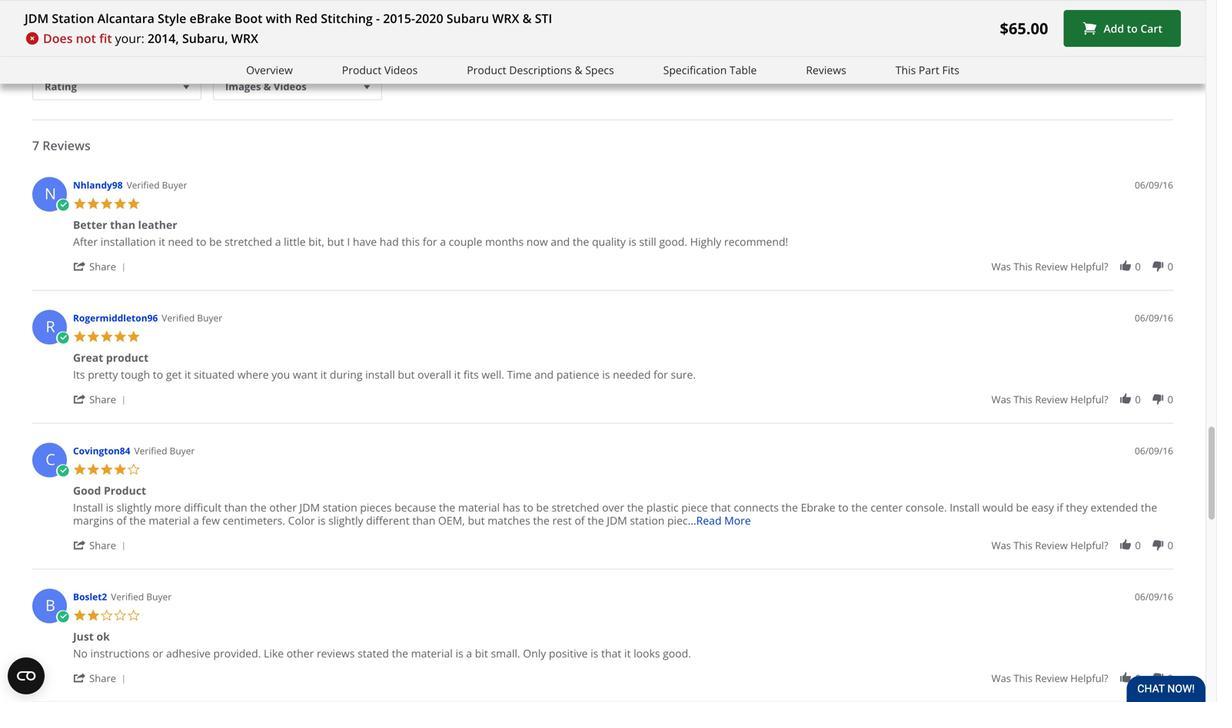 Task type: locate. For each thing, give the bounding box(es) containing it.
buyer up or
[[146, 591, 172, 604]]

0 horizontal spatial reviews
[[43, 137, 91, 154]]

3 was from the top
[[992, 539, 1011, 553]]

seperator image for c
[[119, 543, 128, 552]]

than
[[110, 218, 135, 232], [224, 501, 247, 515], [412, 514, 436, 528]]

1 share image from the top
[[73, 393, 87, 406]]

jdm
[[25, 10, 49, 27], [300, 501, 320, 515], [607, 514, 627, 528]]

3 was this review helpful? from the top
[[992, 539, 1109, 553]]

4 review from the top
[[1035, 672, 1068, 686]]

that
[[711, 501, 731, 515], [601, 647, 622, 661]]

1 vertical spatial and
[[535, 368, 554, 382]]

buyer for n
[[162, 179, 187, 191]]

other right 'like'
[[287, 647, 314, 661]]

product inside "link"
[[342, 63, 382, 77]]

share image down after
[[73, 260, 87, 273]]

1 share from the top
[[89, 260, 116, 274]]

...read more
[[688, 514, 751, 528]]

install is slightly more difficult than the other jdm station pieces because the material has to be stretched over the plastic piece that connects the ebrake to the center console. install would be easy if they extended the margins of the material a few centimeters. color is slightly different than oem, but matches the rest of the jdm station piec
[[73, 501, 1158, 528]]

2 horizontal spatial than
[[412, 514, 436, 528]]

2 share image from the top
[[73, 672, 87, 686]]

2 review date 06/09/16 element from the top
[[1135, 312, 1174, 325]]

couple
[[449, 235, 482, 249]]

stretched left little
[[225, 235, 272, 249]]

that left looks
[[601, 647, 622, 661]]

was
[[992, 260, 1011, 274], [992, 393, 1011, 407], [992, 539, 1011, 553], [992, 672, 1011, 686]]

buyer up leather at left
[[162, 179, 187, 191]]

product videos
[[342, 63, 418, 77]]

1 horizontal spatial of
[[575, 514, 585, 528]]

material left has
[[458, 501, 500, 515]]

2 helpful? from the top
[[1071, 393, 1109, 407]]

the right the stated at the bottom left
[[392, 647, 408, 661]]

1 06/09/16 from the top
[[1135, 179, 1174, 191]]

empty star image
[[100, 609, 113, 623], [113, 609, 127, 623]]

cart
[[1141, 21, 1163, 36]]

verified buyer heading up get
[[162, 312, 222, 325]]

helpful? for b
[[1071, 672, 1109, 686]]

2 review from the top
[[1035, 393, 1068, 407]]

2 horizontal spatial product
[[467, 63, 507, 77]]

be left 'easy'
[[1016, 501, 1029, 515]]

0 horizontal spatial stretched
[[225, 235, 272, 249]]

group for b
[[992, 672, 1174, 686]]

bit
[[475, 647, 488, 661]]

2 share from the top
[[89, 393, 116, 407]]

share button for c
[[73, 538, 131, 553]]

this for b
[[1014, 672, 1033, 686]]

alcantara
[[97, 10, 154, 27]]

vote down review by rogermiddleton96 on  9 jun 2016 image
[[1152, 393, 1165, 406]]

verified up leather at left
[[127, 179, 160, 191]]

helpful? for n
[[1071, 260, 1109, 274]]

jdm left plastic
[[607, 514, 627, 528]]

great product heading
[[73, 351, 149, 368]]

0 right vote up review by boslet2 on  9 jun 2016 icon
[[1135, 672, 1141, 686]]

helpful? left vote up review by rogermiddleton96 on  9 jun 2016 image
[[1071, 393, 1109, 407]]

1 vertical spatial share image
[[73, 672, 87, 686]]

jdm station alcantara style ebrake boot with red stitching - 2015-2020 subaru wrx & sti
[[25, 10, 552, 27]]

was this review helpful? left vote up review by boslet2 on  9 jun 2016 icon
[[992, 672, 1109, 686]]

is left needed
[[602, 368, 610, 382]]

2 vertical spatial circle checkmark image
[[56, 611, 70, 624]]

1 vertical spatial reviews
[[43, 137, 91, 154]]

was this review helpful? for b
[[992, 672, 1109, 686]]

verified for r
[[162, 312, 195, 325]]

fits
[[942, 63, 960, 77]]

1 vertical spatial good.
[[663, 647, 691, 661]]

2 horizontal spatial jdm
[[607, 514, 627, 528]]

overview link
[[246, 62, 293, 79]]

review for n
[[1035, 260, 1068, 274]]

0 horizontal spatial &
[[264, 80, 271, 93]]

review date 06/09/16 element for b
[[1135, 591, 1174, 604]]

group for c
[[992, 539, 1174, 553]]

share for c
[[89, 539, 116, 553]]

than left "oem,"
[[412, 514, 436, 528]]

1 vertical spatial but
[[398, 368, 415, 382]]

0 vertical spatial seperator image
[[119, 263, 128, 273]]

verified buyer heading
[[127, 179, 187, 192], [162, 312, 222, 325], [134, 445, 195, 458], [111, 591, 172, 604]]

boslet2 verified buyer
[[73, 591, 172, 604]]

wrx left 'sti'
[[492, 10, 519, 27]]

covington84 verified buyer
[[73, 445, 195, 458]]

1 horizontal spatial &
[[523, 10, 532, 27]]

buyer up situated
[[197, 312, 222, 325]]

helpful? left vote up review by covington84 on  9 jun 2016 image
[[1071, 539, 1109, 553]]

1 vertical spatial share image
[[73, 539, 87, 553]]

group
[[992, 260, 1174, 274], [992, 393, 1174, 407], [992, 539, 1174, 553], [992, 672, 1174, 686]]

3 review from the top
[[1035, 539, 1068, 553]]

station left the pieces
[[323, 501, 357, 515]]

...read
[[688, 514, 722, 528]]

or
[[152, 647, 163, 661]]

1 vertical spatial for
[[654, 368, 668, 382]]

empty star image down boslet2 verified buyer
[[127, 609, 140, 623]]

1 seperator image from the top
[[119, 263, 128, 273]]

1 horizontal spatial videos
[[384, 63, 418, 77]]

share left seperator icon
[[89, 393, 116, 407]]

was for n
[[992, 260, 1011, 274]]

to inside better than leather after installation it need to be stretched a little bit, but i have had this for a couple months now and the quality is still good. highly recommend!
[[196, 235, 206, 249]]

install down good
[[73, 501, 103, 515]]

seperator image
[[119, 263, 128, 273], [119, 543, 128, 552], [119, 676, 128, 685]]

that right piece
[[711, 501, 731, 515]]

1 review from the top
[[1035, 260, 1068, 274]]

7 reviews
[[32, 137, 91, 154]]

product videos link
[[342, 62, 418, 79]]

1 share image from the top
[[73, 260, 87, 273]]

the right extended at the right bottom of the page
[[1141, 501, 1158, 515]]

recommend!
[[724, 235, 788, 249]]

verified buyer heading for b
[[111, 591, 172, 604]]

be left rest at the bottom left of the page
[[536, 501, 549, 515]]

2 circle checkmark image from the top
[[56, 332, 70, 345]]

over
[[602, 501, 625, 515]]

highly
[[690, 235, 722, 249]]

product
[[342, 63, 382, 77], [467, 63, 507, 77], [104, 484, 146, 498]]

vote up review by covington84 on  9 jun 2016 image
[[1119, 539, 1133, 553]]

the
[[573, 235, 589, 249], [250, 501, 267, 515], [439, 501, 455, 515], [627, 501, 644, 515], [782, 501, 798, 515], [852, 501, 868, 515], [1141, 501, 1158, 515], [129, 514, 146, 528], [533, 514, 550, 528], [588, 514, 604, 528], [392, 647, 408, 661]]

0 vertical spatial circle checkmark image
[[56, 199, 70, 212]]

but right install
[[398, 368, 415, 382]]

helpful? left vote up review by nhlandy98 on  9 jun 2016 icon
[[1071, 260, 1109, 274]]

to inside great product its pretty tough to get it situated where you want it during install but overall it fits well. time and patience is needed for sure.
[[153, 368, 163, 382]]

rating element
[[32, 73, 201, 100]]

0 vertical spatial but
[[327, 235, 344, 249]]

this for n
[[1014, 260, 1033, 274]]

to right the add
[[1127, 21, 1138, 36]]

share image down no
[[73, 672, 87, 686]]

it left the fits
[[454, 368, 461, 382]]

material left bit
[[411, 647, 453, 661]]

share button down pretty
[[73, 392, 131, 407]]

product descriptions & specs link
[[467, 62, 614, 79]]

sure.
[[671, 368, 696, 382]]

1 vertical spatial other
[[287, 647, 314, 661]]

but inside better than leather after installation it need to be stretched a little bit, but i have had this for a couple months now and the quality is still good. highly recommend!
[[327, 235, 344, 249]]

0 vertical spatial videos
[[384, 63, 418, 77]]

0 vertical spatial that
[[711, 501, 731, 515]]

positive
[[549, 647, 588, 661]]

0 horizontal spatial than
[[110, 218, 135, 232]]

the left the quality
[[573, 235, 589, 249]]

videos down 2015- at left top
[[384, 63, 418, 77]]

review date 06/09/16 element for n
[[1135, 179, 1174, 192]]

was this review helpful? left vote up review by nhlandy98 on  9 jun 2016 icon
[[992, 260, 1109, 274]]

verified buyer heading for r
[[162, 312, 222, 325]]

4 share from the top
[[89, 672, 116, 686]]

1 horizontal spatial material
[[411, 647, 453, 661]]

2 vertical spatial &
[[264, 80, 271, 93]]

0 vertical spatial other
[[269, 501, 297, 515]]

verified buyer heading right boslet2
[[111, 591, 172, 604]]

verified buyer heading up leather at left
[[127, 179, 187, 192]]

0 horizontal spatial that
[[601, 647, 622, 661]]

reviews
[[806, 63, 847, 77], [43, 137, 91, 154]]

empty star image for b
[[127, 609, 140, 623]]

0 vertical spatial share image
[[73, 393, 87, 406]]

to left get
[[153, 368, 163, 382]]

had
[[380, 235, 399, 249]]

circle checkmark image right r
[[56, 332, 70, 345]]

is left bit
[[456, 647, 463, 661]]

centimeters.
[[223, 514, 285, 528]]

3 seperator image from the top
[[119, 676, 128, 685]]

needed
[[613, 368, 651, 382]]

buyer
[[162, 179, 187, 191], [197, 312, 222, 325], [170, 445, 195, 458], [146, 591, 172, 604]]

a left few
[[193, 514, 199, 528]]

share button down "instructions"
[[73, 671, 131, 686]]

0 right vote up review by nhlandy98 on  9 jun 2016 icon
[[1135, 260, 1141, 274]]

4 was from the top
[[992, 672, 1011, 686]]

rest
[[553, 514, 572, 528]]

1 helpful? from the top
[[1071, 260, 1109, 274]]

4 review date 06/09/16 element from the top
[[1135, 591, 1174, 604]]

but
[[327, 235, 344, 249], [398, 368, 415, 382], [468, 514, 485, 528]]

group for r
[[992, 393, 1174, 407]]

1 horizontal spatial station
[[630, 514, 665, 528]]

2 was this review helpful? from the top
[[992, 393, 1109, 407]]

2 empty star image from the top
[[127, 609, 140, 623]]

2 install from the left
[[950, 501, 980, 515]]

add
[[1104, 21, 1124, 36]]

06/09/16 for c
[[1135, 445, 1174, 458]]

part
[[919, 63, 940, 77]]

is inside great product its pretty tough to get it situated where you want it during install but overall it fits well. time and patience is needed for sure.
[[602, 368, 610, 382]]

share image for r
[[73, 393, 87, 406]]

for left couple
[[423, 235, 437, 249]]

share button
[[73, 259, 131, 274], [73, 392, 131, 407], [73, 538, 131, 553], [73, 671, 131, 686]]

2 was from the top
[[992, 393, 1011, 407]]

1 horizontal spatial reviews
[[806, 63, 847, 77]]

n
[[45, 183, 56, 204]]

share image down 'margins'
[[73, 539, 87, 553]]

install
[[73, 501, 103, 515], [950, 501, 980, 515]]

verified for n
[[127, 179, 160, 191]]

and inside great product its pretty tough to get it situated where you want it during install but overall it fits well. time and patience is needed for sure.
[[535, 368, 554, 382]]

share button down 'margins'
[[73, 538, 131, 553]]

0 right "vote down review by covington84 on  9 jun 2016" icon
[[1168, 539, 1174, 553]]

1 vertical spatial circle checkmark image
[[56, 332, 70, 345]]

1 review date 06/09/16 element from the top
[[1135, 179, 1174, 192]]

3 share from the top
[[89, 539, 116, 553]]

1 vertical spatial seperator image
[[119, 543, 128, 552]]

star image
[[87, 197, 100, 211], [100, 197, 113, 211], [127, 197, 140, 211], [87, 330, 100, 344], [100, 330, 113, 344], [127, 330, 140, 344], [73, 463, 87, 477], [113, 463, 127, 477]]

helpful?
[[1071, 260, 1109, 274], [1071, 393, 1109, 407], [1071, 539, 1109, 553], [1071, 672, 1109, 686]]

its
[[73, 368, 85, 382]]

product for product videos
[[342, 63, 382, 77]]

share button for b
[[73, 671, 131, 686]]

not
[[76, 30, 96, 47]]

and inside better than leather after installation it need to be stretched a little bit, but i have had this for a couple months now and the quality is still good. highly recommend!
[[551, 235, 570, 249]]

1 vertical spatial videos
[[274, 80, 307, 93]]

0 vertical spatial for
[[423, 235, 437, 249]]

slightly down good product
[[116, 501, 151, 515]]

3 helpful? from the top
[[1071, 539, 1109, 553]]

3 circle checkmark image from the top
[[56, 611, 70, 624]]

to right ebrake
[[838, 501, 849, 515]]

4 was this review helpful? from the top
[[992, 672, 1109, 686]]

a left bit
[[466, 647, 472, 661]]

seperator image
[[119, 396, 128, 406]]

open widget image
[[8, 658, 45, 695]]

specification
[[663, 63, 727, 77]]

subaru,
[[182, 30, 228, 47]]

2 group from the top
[[992, 393, 1174, 407]]

is right positive
[[591, 647, 599, 661]]

circle checkmark image for r
[[56, 332, 70, 345]]

review for b
[[1035, 672, 1068, 686]]

4 06/09/16 from the top
[[1135, 591, 1174, 604]]

than up installation
[[110, 218, 135, 232]]

it
[[159, 235, 165, 249], [185, 368, 191, 382], [320, 368, 327, 382], [454, 368, 461, 382], [624, 647, 631, 661]]

for
[[423, 235, 437, 249], [654, 368, 668, 382]]

other right few
[[269, 501, 297, 515]]

verified right boslet2
[[111, 591, 144, 604]]

was this review helpful? left vote up review by rogermiddleton96 on  9 jun 2016 image
[[992, 393, 1109, 407]]

4 share button from the top
[[73, 671, 131, 686]]

provided.
[[213, 647, 261, 661]]

slightly
[[116, 501, 151, 515], [328, 514, 363, 528]]

a inside install is slightly more difficult than the other jdm station pieces because the material has to be stretched over the plastic piece that connects the ebrake to the center console. install would be easy if they extended the margins of the material a few centimeters. color is slightly different than oem, but matches the rest of the jdm station piec
[[193, 514, 199, 528]]

is left still
[[629, 235, 637, 249]]

2 seperator image from the top
[[119, 543, 128, 552]]

2 share image from the top
[[73, 539, 87, 553]]

1 horizontal spatial jdm
[[300, 501, 320, 515]]

review left vote up review by boslet2 on  9 jun 2016 icon
[[1035, 672, 1068, 686]]

pieces
[[360, 501, 392, 515]]

2 horizontal spatial material
[[458, 501, 500, 515]]

slightly left different
[[328, 514, 363, 528]]

0 horizontal spatial install
[[73, 501, 103, 515]]

the right over on the bottom of the page
[[627, 501, 644, 515]]

verified buyer heading up more at bottom
[[134, 445, 195, 458]]

overview
[[246, 63, 293, 77]]

well.
[[482, 368, 504, 382]]

3 review date 06/09/16 element from the top
[[1135, 445, 1174, 458]]

console.
[[906, 501, 947, 515]]

1 vertical spatial stretched
[[552, 501, 599, 515]]

3 06/09/16 from the top
[[1135, 445, 1174, 458]]

images
[[225, 80, 261, 93]]

0 vertical spatial stretched
[[225, 235, 272, 249]]

but inside install is slightly more difficult than the other jdm station pieces because the material has to be stretched over the plastic piece that connects the ebrake to the center console. install would be easy if they extended the margins of the material a few centimeters. color is slightly different than oem, but matches the rest of the jdm station piec
[[468, 514, 485, 528]]

circle checkmark image right b
[[56, 611, 70, 624]]

0 horizontal spatial but
[[327, 235, 344, 249]]

0 horizontal spatial product
[[104, 484, 146, 498]]

0 horizontal spatial be
[[209, 235, 222, 249]]

down triangle image
[[180, 79, 193, 95]]

circle checkmark image down the 7 reviews
[[56, 199, 70, 212]]

1 horizontal spatial stretched
[[552, 501, 599, 515]]

2 horizontal spatial but
[[468, 514, 485, 528]]

just ok heading
[[73, 630, 110, 648]]

0 horizontal spatial jdm
[[25, 10, 49, 27]]

1 vertical spatial wrx
[[231, 30, 258, 47]]

1 vertical spatial that
[[601, 647, 622, 661]]

tab panel containing n
[[25, 170, 1181, 703]]

helpful? left vote up review by boslet2 on  9 jun 2016 icon
[[1071, 672, 1109, 686]]

than right few
[[224, 501, 247, 515]]

0 vertical spatial share image
[[73, 260, 87, 273]]

review left vote up review by nhlandy98 on  9 jun 2016 icon
[[1035, 260, 1068, 274]]

1 horizontal spatial but
[[398, 368, 415, 382]]

the inside just ok no instructions or adhesive provided. like other reviews stated the material is a bit small. only positive is that it looks good.
[[392, 647, 408, 661]]

3 share button from the top
[[73, 538, 131, 553]]

circle checkmark image
[[56, 199, 70, 212], [56, 332, 70, 345], [56, 611, 70, 624]]

share image for b
[[73, 672, 87, 686]]

install left would
[[950, 501, 980, 515]]

0 vertical spatial and
[[551, 235, 570, 249]]

it left looks
[[624, 647, 631, 661]]

review date 06/09/16 element
[[1135, 179, 1174, 192], [1135, 312, 1174, 325], [1135, 445, 1174, 458], [1135, 591, 1174, 604]]

share image down its
[[73, 393, 87, 406]]

2 of from the left
[[575, 514, 585, 528]]

empty star image
[[127, 463, 140, 477], [127, 609, 140, 623]]

star image
[[73, 197, 87, 211], [113, 197, 127, 211], [73, 330, 87, 344], [113, 330, 127, 344], [87, 463, 100, 477], [100, 463, 113, 477], [73, 609, 87, 623], [87, 609, 100, 623]]

stretched left over on the bottom of the page
[[552, 501, 599, 515]]

instructions
[[90, 647, 150, 661]]

r
[[46, 316, 55, 337]]

1 vertical spatial &
[[575, 63, 583, 77]]

0 horizontal spatial of
[[117, 514, 127, 528]]

style
[[158, 10, 186, 27]]

you
[[272, 368, 290, 382]]

share image
[[73, 393, 87, 406], [73, 672, 87, 686]]

and right time
[[535, 368, 554, 382]]

to right need
[[196, 235, 206, 249]]

but left i
[[327, 235, 344, 249]]

i
[[347, 235, 350, 249]]

red
[[295, 10, 318, 27]]

1 of from the left
[[117, 514, 127, 528]]

good. right still
[[659, 235, 688, 249]]

other inside just ok no instructions or adhesive provided. like other reviews stated the material is a bit small. only positive is that it looks good.
[[287, 647, 314, 661]]

tab panel
[[25, 170, 1181, 703]]

it inside better than leather after installation it need to be stretched a little bit, but i have had this for a couple months now and the quality is still good. highly recommend!
[[159, 235, 165, 249]]

2 vertical spatial but
[[468, 514, 485, 528]]

1 group from the top
[[992, 260, 1174, 274]]

share for b
[[89, 672, 116, 686]]

material left few
[[149, 514, 190, 528]]

share image for c
[[73, 539, 87, 553]]

empty star image up the ok
[[100, 609, 113, 623]]

Rating Filter field
[[32, 73, 201, 100]]

empty star image down covington84 verified buyer at the left bottom of the page
[[127, 463, 140, 477]]

3 group from the top
[[992, 539, 1174, 553]]

2 share button from the top
[[73, 392, 131, 407]]

06/09/16 for n
[[1135, 179, 1174, 191]]

seperator image down installation
[[119, 263, 128, 273]]

ok
[[97, 630, 110, 644]]

images & videos
[[225, 80, 307, 93]]

1 circle checkmark image from the top
[[56, 199, 70, 212]]

for left the sure.
[[654, 368, 668, 382]]

1 horizontal spatial install
[[950, 501, 980, 515]]

descriptions
[[509, 63, 572, 77]]

good.
[[659, 235, 688, 249], [663, 647, 691, 661]]

& left 'sti'
[[523, 10, 532, 27]]

was this review helpful? down 'easy'
[[992, 539, 1109, 553]]

0 vertical spatial good.
[[659, 235, 688, 249]]

1 horizontal spatial product
[[342, 63, 382, 77]]

stated
[[358, 647, 389, 661]]

0 vertical spatial empty star image
[[127, 463, 140, 477]]

4 helpful? from the top
[[1071, 672, 1109, 686]]

material
[[458, 501, 500, 515], [149, 514, 190, 528], [411, 647, 453, 661]]

piec
[[668, 514, 688, 528]]

station
[[323, 501, 357, 515], [630, 514, 665, 528]]

1 horizontal spatial for
[[654, 368, 668, 382]]

1 horizontal spatial that
[[711, 501, 731, 515]]

1 share button from the top
[[73, 259, 131, 274]]

good product heading
[[73, 484, 146, 501]]

& left specs on the top
[[575, 63, 583, 77]]

1 was from the top
[[992, 260, 1011, 274]]

Images & Videos Filter field
[[213, 73, 382, 100]]

just
[[73, 630, 94, 644]]

this for r
[[1014, 393, 1033, 407]]

0 horizontal spatial videos
[[274, 80, 307, 93]]

0 vertical spatial wrx
[[492, 10, 519, 27]]

share for n
[[89, 260, 116, 274]]

share image
[[73, 260, 87, 273], [73, 539, 87, 553]]

it right want
[[320, 368, 327, 382]]

& down overview link
[[264, 80, 271, 93]]

0 vertical spatial &
[[523, 10, 532, 27]]

4 group from the top
[[992, 672, 1174, 686]]

of
[[117, 514, 127, 528], [575, 514, 585, 528]]

buyer for b
[[146, 591, 172, 604]]

share down "instructions"
[[89, 672, 116, 686]]

pretty
[[88, 368, 118, 382]]

to
[[1127, 21, 1138, 36], [196, 235, 206, 249], [153, 368, 163, 382], [523, 501, 534, 515], [838, 501, 849, 515]]

2 horizontal spatial &
[[575, 63, 583, 77]]

was this review helpful? for r
[[992, 393, 1109, 407]]

helpful? for r
[[1071, 393, 1109, 407]]

was this review helpful?
[[992, 260, 1109, 274], [992, 393, 1109, 407], [992, 539, 1109, 553], [992, 672, 1109, 686]]

2 06/09/16 from the top
[[1135, 312, 1174, 325]]

heading
[[32, 0, 1174, 4]]

2 vertical spatial seperator image
[[119, 676, 128, 685]]

1 was this review helpful? from the top
[[992, 260, 1109, 274]]

1 empty star image from the top
[[127, 463, 140, 477]]

0 horizontal spatial for
[[423, 235, 437, 249]]

circle checkmark image
[[56, 465, 70, 478]]

1 vertical spatial empty star image
[[127, 609, 140, 623]]



Task type: describe. For each thing, give the bounding box(es) containing it.
a inside just ok no instructions or adhesive provided. like other reviews stated the material is a bit small. only positive is that it looks good.
[[466, 647, 472, 661]]

get
[[166, 368, 182, 382]]

buyer for c
[[170, 445, 195, 458]]

oem,
[[438, 514, 465, 528]]

buyer for r
[[197, 312, 222, 325]]

0 horizontal spatial wrx
[[231, 30, 258, 47]]

review date 06/09/16 element for r
[[1135, 312, 1174, 325]]

1 horizontal spatial than
[[224, 501, 247, 515]]

it inside just ok no instructions or adhesive provided. like other reviews stated the material is a bit small. only positive is that it looks good.
[[624, 647, 631, 661]]

different
[[366, 514, 410, 528]]

vote up review by nhlandy98 on  9 jun 2016 image
[[1119, 260, 1133, 273]]

a left little
[[275, 235, 281, 249]]

down triangle image
[[360, 79, 374, 95]]

share image for n
[[73, 260, 87, 273]]

stitching
[[321, 10, 373, 27]]

specs
[[585, 63, 614, 77]]

0 horizontal spatial station
[[323, 501, 357, 515]]

nhlandy98 verified buyer
[[73, 179, 187, 191]]

helpful? for c
[[1071, 539, 1109, 553]]

good product
[[73, 484, 146, 498]]

0 horizontal spatial slightly
[[116, 501, 151, 515]]

2 empty star image from the left
[[113, 609, 127, 623]]

review for c
[[1035, 539, 1068, 553]]

ebrake
[[190, 10, 231, 27]]

small.
[[491, 647, 520, 661]]

but inside great product its pretty tough to get it situated where you want it during install but overall it fits well. time and patience is needed for sure.
[[398, 368, 415, 382]]

that inside install is slightly more difficult than the other jdm station pieces because the material has to be stretched over the plastic piece that connects the ebrake to the center console. install would be easy if they extended the margins of the material a few centimeters. color is slightly different than oem, but matches the rest of the jdm station piec
[[711, 501, 731, 515]]

more
[[725, 514, 751, 528]]

difficult
[[184, 501, 222, 515]]

material inside just ok no instructions or adhesive provided. like other reviews stated the material is a bit small. only positive is that it looks good.
[[411, 647, 453, 661]]

this for c
[[1014, 539, 1033, 553]]

c
[[46, 449, 55, 470]]

verified buyer heading for c
[[134, 445, 195, 458]]

the left color
[[250, 501, 267, 515]]

share button for n
[[73, 259, 131, 274]]

was this review helpful? for n
[[992, 260, 1109, 274]]

was this review helpful? for c
[[992, 539, 1109, 553]]

your:
[[115, 30, 144, 47]]

leather
[[138, 218, 177, 232]]

reviews link
[[806, 62, 847, 79]]

looks
[[634, 647, 660, 661]]

a left couple
[[440, 235, 446, 249]]

now
[[527, 235, 548, 249]]

install
[[365, 368, 395, 382]]

have
[[353, 235, 377, 249]]

few
[[202, 514, 220, 528]]

this part fits
[[896, 63, 960, 77]]

margins
[[73, 514, 114, 528]]

06/09/16 for b
[[1135, 591, 1174, 604]]

0 right vote down review by boslet2 on  9 jun 2016 icon
[[1168, 672, 1174, 686]]

during
[[330, 368, 363, 382]]

0 right vote up review by rogermiddleton96 on  9 jun 2016 image
[[1135, 393, 1141, 407]]

product inside heading
[[104, 484, 146, 498]]

does
[[43, 30, 73, 47]]

verified buyer heading for n
[[127, 179, 187, 192]]

would
[[983, 501, 1014, 515]]

plastic
[[647, 501, 679, 515]]

review for r
[[1035, 393, 1068, 407]]

overall
[[418, 368, 451, 382]]

group for n
[[992, 260, 1174, 274]]

has
[[503, 501, 520, 515]]

the inside better than leather after installation it need to be stretched a little bit, but i have had this for a couple months now and the quality is still good. highly recommend!
[[573, 235, 589, 249]]

& inside field
[[264, 80, 271, 93]]

with
[[266, 10, 292, 27]]

if
[[1057, 501, 1063, 515]]

this inside better than leather after installation it need to be stretched a little bit, but i have had this for a couple months now and the quality is still good. highly recommend!
[[402, 235, 420, 249]]

share for r
[[89, 393, 116, 407]]

fits
[[464, 368, 479, 382]]

magnifying glass image
[[42, 26, 53, 37]]

stretched inside install is slightly more difficult than the other jdm station pieces because the material has to be stretched over the plastic piece that connects the ebrake to the center console. install would be easy if they extended the margins of the material a few centimeters. color is slightly different than oem, but matches the rest of the jdm station piec
[[552, 501, 599, 515]]

station
[[52, 10, 94, 27]]

vote down review by boslet2 on  9 jun 2016 image
[[1152, 672, 1165, 686]]

they
[[1066, 501, 1088, 515]]

for inside great product its pretty tough to get it situated where you want it during install but overall it fits well. time and patience is needed for sure.
[[654, 368, 668, 382]]

the right rest at the bottom left of the page
[[588, 514, 604, 528]]

the right because
[[439, 501, 455, 515]]

sti
[[535, 10, 552, 27]]

is right color
[[318, 514, 326, 528]]

product for product descriptions & specs
[[467, 63, 507, 77]]

circle checkmark image for n
[[56, 199, 70, 212]]

than inside better than leather after installation it need to be stretched a little bit, but i have had this for a couple months now and the quality is still good. highly recommend!
[[110, 218, 135, 232]]

boslet2
[[73, 591, 107, 604]]

circle checkmark image for b
[[56, 611, 70, 624]]

vote down review by covington84 on  9 jun 2016 image
[[1152, 539, 1165, 553]]

color
[[288, 514, 315, 528]]

videos inside product videos "link"
[[384, 63, 418, 77]]

the left more at bottom
[[129, 514, 146, 528]]

adhesive
[[166, 647, 211, 661]]

the left rest at the bottom left of the page
[[533, 514, 550, 528]]

was for c
[[992, 539, 1011, 553]]

bit,
[[309, 235, 324, 249]]

better than leather after installation it need to be stretched a little bit, but i have had this for a couple months now and the quality is still good. highly recommend!
[[73, 218, 788, 249]]

b
[[45, 595, 55, 616]]

great product its pretty tough to get it situated where you want it during install but overall it fits well. time and patience is needed for sure.
[[73, 351, 696, 382]]

nhlandy98
[[73, 179, 123, 191]]

verified for c
[[134, 445, 167, 458]]

the left 'center'
[[852, 501, 868, 515]]

was for r
[[992, 393, 1011, 407]]

this
[[896, 63, 916, 77]]

because
[[395, 501, 436, 515]]

that inside just ok no instructions or adhesive provided. like other reviews stated the material is a bit small. only positive is that it looks good.
[[601, 647, 622, 661]]

2 horizontal spatial be
[[1016, 501, 1029, 515]]

good
[[73, 484, 101, 498]]

videos inside images & videos filter field
[[274, 80, 307, 93]]

for inside better than leather after installation it need to be stretched a little bit, but i have had this for a couple months now and the quality is still good. highly recommend!
[[423, 235, 437, 249]]

vote down review by nhlandy98 on  9 jun 2016 image
[[1152, 260, 1165, 273]]

0 horizontal spatial material
[[149, 514, 190, 528]]

1 horizontal spatial slightly
[[328, 514, 363, 528]]

share button for r
[[73, 392, 131, 407]]

1 install from the left
[[73, 501, 103, 515]]

to right has
[[523, 501, 534, 515]]

vote up review by rogermiddleton96 on  9 jun 2016 image
[[1119, 393, 1133, 406]]

specification table link
[[663, 62, 757, 79]]

2014,
[[148, 30, 179, 47]]

just ok no instructions or adhesive provided. like other reviews stated the material is a bit small. only positive is that it looks good.
[[73, 630, 691, 661]]

piece
[[682, 501, 708, 515]]

time
[[507, 368, 532, 382]]

0 right vote up review by covington84 on  9 jun 2016 image
[[1135, 539, 1141, 553]]

rogermiddleton96
[[73, 312, 158, 325]]

only
[[523, 647, 546, 661]]

0 right vote down review by rogermiddleton96 on  9 jun 2016 "icon"
[[1168, 393, 1174, 407]]

covington84
[[73, 445, 130, 458]]

vote up review by boslet2 on  9 jun 2016 image
[[1119, 672, 1133, 686]]

other inside install is slightly more difficult than the other jdm station pieces because the material has to be stretched over the plastic piece that connects the ebrake to the center console. install would be easy if they extended the margins of the material a few centimeters. color is slightly different than oem, but matches the rest of the jdm station piec
[[269, 501, 297, 515]]

center
[[871, 501, 903, 515]]

is inside better than leather after installation it need to be stretched a little bit, but i have had this for a couple months now and the quality is still good. highly recommend!
[[629, 235, 637, 249]]

Search Reviews search field
[[32, 16, 382, 47]]

7
[[32, 137, 39, 154]]

06/09/16 for r
[[1135, 312, 1174, 325]]

it right get
[[185, 368, 191, 382]]

seperator image for n
[[119, 263, 128, 273]]

still
[[639, 235, 657, 249]]

to inside "button"
[[1127, 21, 1138, 36]]

the left ebrake
[[782, 501, 798, 515]]

be inside better than leather after installation it need to be stretched a little bit, but i have had this for a couple months now and the quality is still good. highly recommend!
[[209, 235, 222, 249]]

2015-
[[383, 10, 415, 27]]

review date 06/09/16 element for c
[[1135, 445, 1174, 458]]

where
[[237, 368, 269, 382]]

was for b
[[992, 672, 1011, 686]]

add to cart button
[[1064, 10, 1181, 47]]

0 vertical spatial reviews
[[806, 63, 847, 77]]

2020
[[415, 10, 443, 27]]

good. inside just ok no instructions or adhesive provided. like other reviews stated the material is a bit small. only positive is that it looks good.
[[663, 647, 691, 661]]

patience
[[557, 368, 600, 382]]

better than leather heading
[[73, 218, 177, 235]]

stretched inside better than leather after installation it need to be stretched a little bit, but i have had this for a couple months now and the quality is still good. highly recommend!
[[225, 235, 272, 249]]

like
[[264, 647, 284, 661]]

verified for b
[[111, 591, 144, 604]]

1 horizontal spatial be
[[536, 501, 549, 515]]

rating
[[45, 80, 77, 93]]

specification table
[[663, 63, 757, 77]]

want
[[293, 368, 318, 382]]

1 empty star image from the left
[[100, 609, 113, 623]]

extended
[[1091, 501, 1138, 515]]

1 horizontal spatial wrx
[[492, 10, 519, 27]]

empty star image for c
[[127, 463, 140, 477]]

great
[[73, 351, 103, 365]]

good. inside better than leather after installation it need to be stretched a little bit, but i have had this for a couple months now and the quality is still good. highly recommend!
[[659, 235, 688, 249]]

0 right vote down review by nhlandy98 on  9 jun 2016 "image"
[[1168, 260, 1174, 274]]

is down good product
[[106, 501, 114, 515]]

seperator image for b
[[119, 676, 128, 685]]

subaru
[[447, 10, 489, 27]]

images & videos element
[[213, 73, 382, 100]]



Task type: vqa. For each thing, say whether or not it's contained in the screenshot.
Management
no



